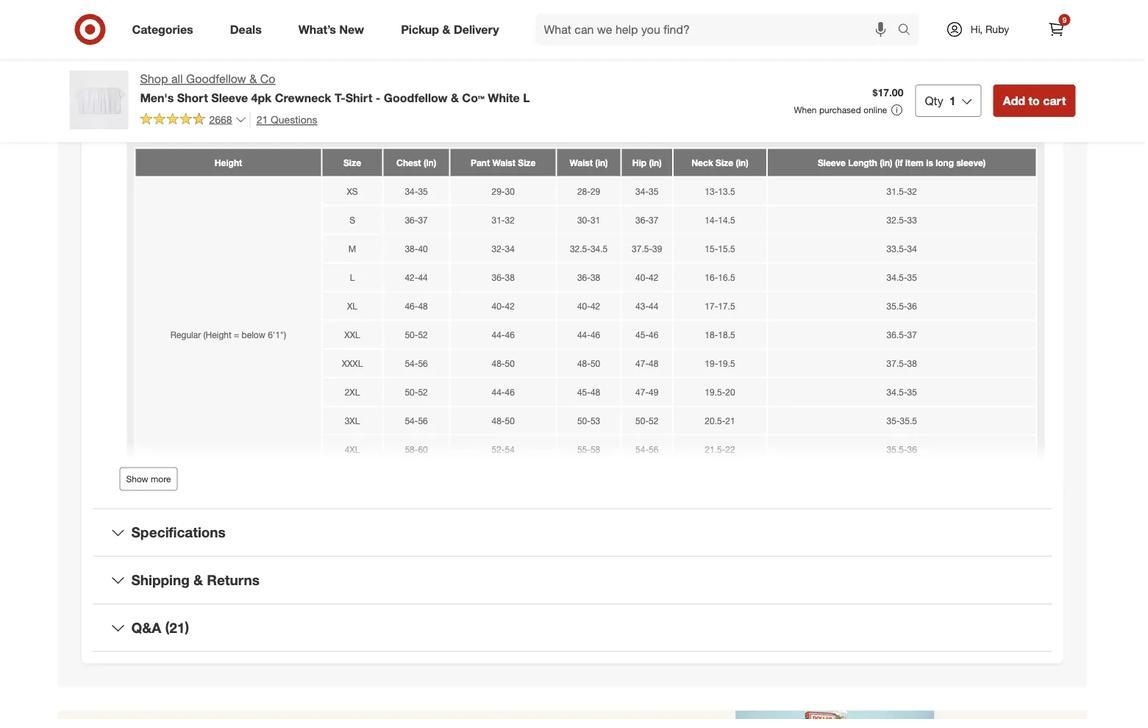 Task type: describe. For each thing, give the bounding box(es) containing it.
crewneck
[[275, 90, 332, 105]]

2668 link
[[140, 111, 247, 129]]

add
[[1004, 93, 1026, 108]]

shirt
[[346, 90, 373, 105]]

what's new
[[299, 22, 364, 36]]

qty
[[925, 93, 944, 108]]

2668
[[209, 113, 232, 126]]

questions
[[271, 113, 318, 126]]

purchased
[[820, 104, 862, 115]]

show more button
[[120, 468, 178, 491]]

new
[[340, 22, 364, 36]]

shop all goodfellow & co men's short sleeve 4pk crewneck t-shirt - goodfellow & co™ white l
[[140, 72, 530, 105]]

when
[[794, 104, 817, 115]]

9
[[1063, 15, 1067, 24]]

categories link
[[120, 13, 212, 46]]

image of men's short sleeve 4pk crewneck t-shirt - goodfellow & co™ white l image
[[70, 71, 128, 130]]

pickup & delivery
[[401, 22, 499, 36]]

online
[[864, 104, 888, 115]]

shipping
[[131, 572, 190, 589]]

specifications button
[[93, 510, 1053, 557]]

What can we help you find? suggestions appear below search field
[[535, 13, 902, 46]]

men's
[[140, 90, 174, 105]]

& left co™
[[451, 90, 459, 105]]

9 link
[[1041, 13, 1073, 46]]

q&a (21) button
[[93, 605, 1053, 652]]

categories
[[132, 22, 193, 36]]

size
[[131, 61, 159, 78]]

1 horizontal spatial goodfellow
[[384, 90, 448, 105]]

& left co in the top left of the page
[[250, 72, 257, 86]]

delivery
[[454, 22, 499, 36]]

to
[[1029, 93, 1041, 108]]

pickup & delivery link
[[389, 13, 518, 46]]

$17.00
[[873, 86, 904, 99]]

21 questions
[[257, 113, 318, 126]]

ruby
[[986, 23, 1010, 36]]

pickup
[[401, 22, 439, 36]]

sleeve
[[211, 90, 248, 105]]

cart
[[1044, 93, 1067, 108]]



Task type: vqa. For each thing, say whether or not it's contained in the screenshot.
in
no



Task type: locate. For each thing, give the bounding box(es) containing it.
shipping & returns
[[131, 572, 260, 589]]

& left returns
[[194, 572, 203, 589]]

short
[[177, 90, 208, 105]]

q&a
[[131, 620, 161, 637]]

&
[[443, 22, 451, 36], [250, 72, 257, 86], [451, 90, 459, 105], [194, 572, 203, 589]]

1 vertical spatial goodfellow
[[384, 90, 448, 105]]

goodfellow
[[186, 72, 246, 86], [384, 90, 448, 105]]

show
[[126, 474, 148, 485]]

more
[[151, 474, 171, 485]]

white
[[488, 90, 520, 105]]

when purchased online
[[794, 104, 888, 115]]

returns
[[207, 572, 260, 589]]

21 questions link
[[250, 111, 318, 128]]

search
[[892, 24, 927, 38]]

goodfellow right -
[[384, 90, 448, 105]]

what's new link
[[286, 13, 383, 46]]

21
[[257, 113, 268, 126]]

size charts button
[[93, 47, 1053, 94]]

t-
[[335, 90, 346, 105]]

& right pickup
[[443, 22, 451, 36]]

shop
[[140, 72, 168, 86]]

add to cart
[[1004, 93, 1067, 108]]

0 horizontal spatial goodfellow
[[186, 72, 246, 86]]

(21)
[[165, 620, 189, 637]]

size charts
[[131, 61, 206, 78]]

4pk
[[251, 90, 272, 105]]

& inside pickup & delivery link
[[443, 22, 451, 36]]

what's
[[299, 22, 336, 36]]

co
[[260, 72, 276, 86]]

hi, ruby
[[971, 23, 1010, 36]]

specifications
[[131, 524, 226, 541]]

0 vertical spatial goodfellow
[[186, 72, 246, 86]]

1
[[950, 93, 957, 108]]

-
[[376, 90, 381, 105]]

qty 1
[[925, 93, 957, 108]]

co™
[[462, 90, 485, 105]]

all
[[171, 72, 183, 86]]

deals link
[[218, 13, 280, 46]]

charts
[[163, 61, 206, 78]]

l
[[523, 90, 530, 105]]

goodfellow up sleeve
[[186, 72, 246, 86]]

search button
[[892, 13, 927, 49]]

advertisement region
[[58, 711, 1088, 720]]

show more
[[126, 474, 171, 485]]

q&a (21)
[[131, 620, 189, 637]]

deals
[[230, 22, 262, 36]]

add to cart button
[[994, 85, 1076, 117]]

& inside shipping & returns "dropdown button"
[[194, 572, 203, 589]]

shipping & returns button
[[93, 557, 1053, 604]]

hi,
[[971, 23, 983, 36]]



